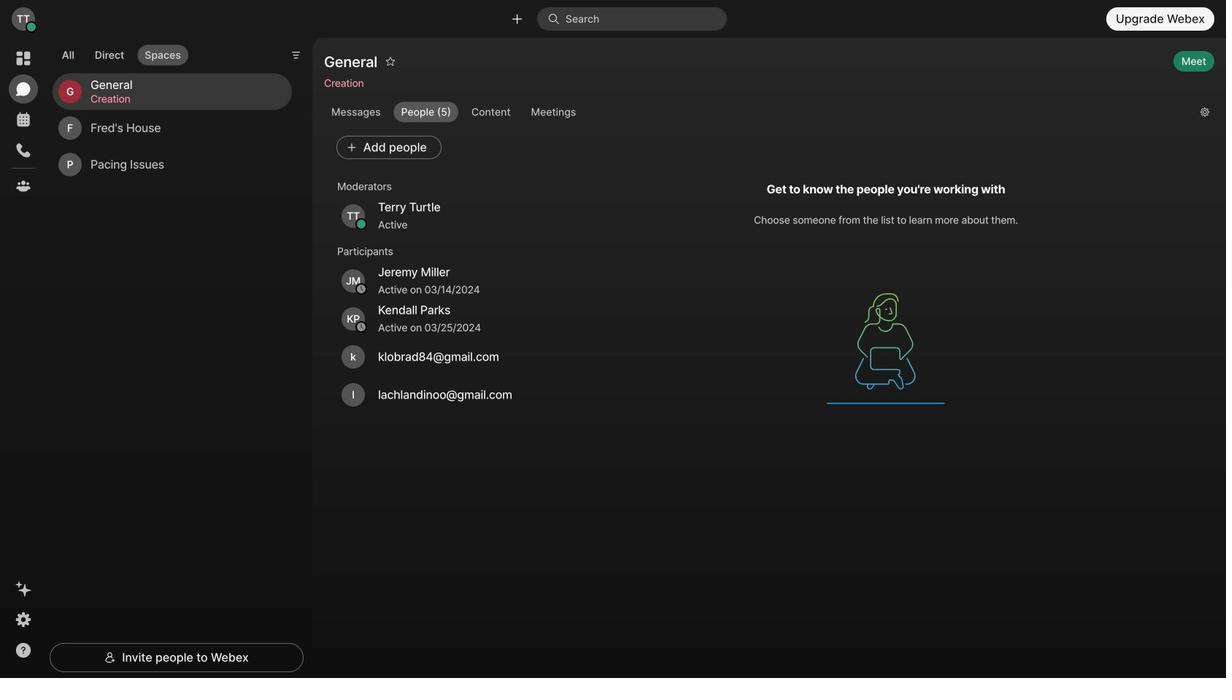 Task type: vqa. For each thing, say whether or not it's contained in the screenshot.
terry turtleactive list item in the left top of the page
yes



Task type: locate. For each thing, give the bounding box(es) containing it.
navigation
[[0, 38, 47, 678]]

fred's house list item
[[53, 110, 292, 146]]

kendall parksactive on 03/25/2024 list item
[[330, 300, 555, 338]]

terry turtleactive list item
[[330, 197, 555, 235]]

group
[[324, 102, 1189, 122]]

tab list
[[51, 36, 192, 70]]

active on 03/14/2024 element
[[378, 281, 543, 299]]

jeremy milleractive on 03/14/2024 list item
[[330, 262, 555, 300]]

lachlandinoo@gmail.com list item
[[330, 376, 555, 414]]

webex tab list
[[9, 44, 38, 201]]

klobrad84@gmail.com list item
[[330, 338, 555, 376]]



Task type: describe. For each thing, give the bounding box(es) containing it.
active on 03/25/2024 element
[[378, 319, 543, 336]]

active element
[[378, 216, 543, 234]]

general list item
[[53, 73, 292, 110]]

pacing issues list item
[[53, 146, 292, 183]]

creation element
[[91, 91, 274, 107]]



